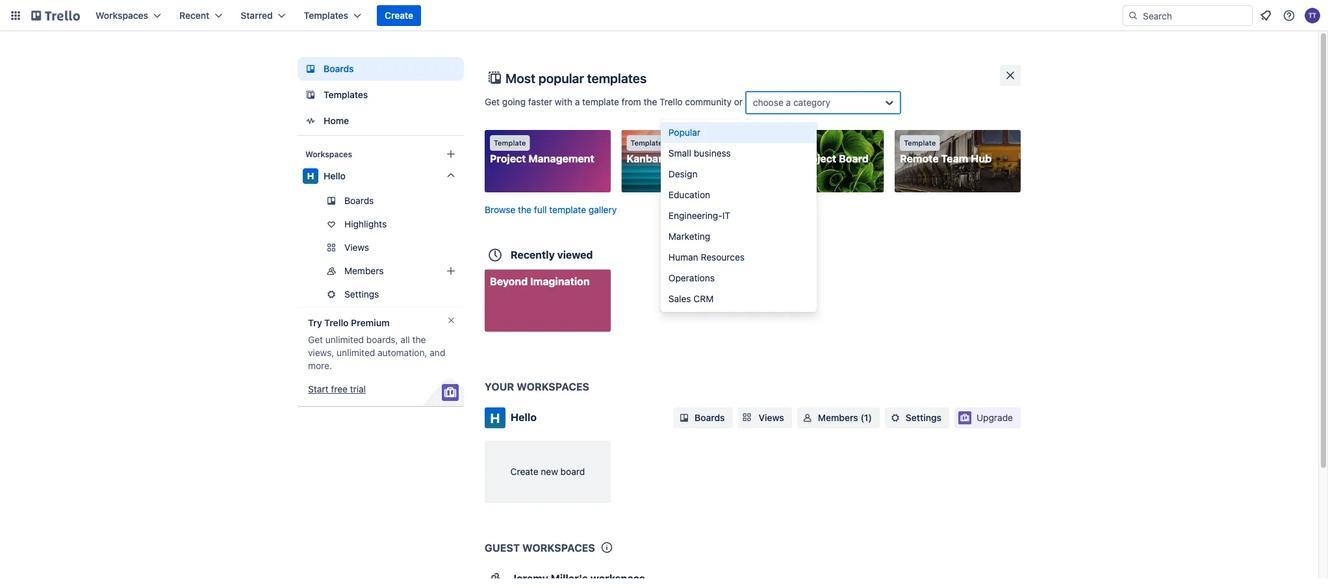 Task type: locate. For each thing, give the bounding box(es) containing it.
1 horizontal spatial workspaces
[[305, 149, 352, 159]]

remote
[[900, 152, 939, 165]]

1 vertical spatial boards
[[344, 195, 374, 206]]

views
[[344, 242, 369, 253], [759, 412, 784, 423]]

2 sm image from the left
[[889, 411, 902, 424]]

template down going
[[494, 139, 526, 147]]

views for rightmost views link
[[759, 412, 784, 423]]

template up kanban
[[631, 139, 663, 147]]

0 horizontal spatial views
[[344, 242, 369, 253]]

workspaces right guest
[[522, 541, 595, 554]]

trial
[[350, 384, 366, 395]]

your
[[485, 381, 514, 393]]

0 vertical spatial views
[[344, 242, 369, 253]]

template up remote
[[904, 139, 936, 147]]

unlimited down boards,
[[337, 347, 375, 358]]

template kanban template
[[627, 139, 714, 165]]

try trello premium get unlimited boards, all the views, unlimited automation, and more.
[[308, 317, 445, 371]]

trello right try
[[324, 317, 349, 328]]

board image
[[303, 61, 318, 77]]

hello down the your workspaces at the left of page
[[511, 411, 537, 423]]

1 horizontal spatial settings link
[[885, 408, 950, 428]]

(1)
[[861, 412, 872, 423]]

category
[[794, 97, 831, 108]]

human resources
[[669, 252, 745, 263]]

h
[[307, 171, 314, 181], [490, 410, 500, 425]]

template
[[582, 96, 619, 107], [549, 204, 586, 215]]

unlimited
[[326, 334, 364, 345], [337, 347, 375, 358]]

1 vertical spatial settings link
[[885, 408, 950, 428]]

1 horizontal spatial settings
[[906, 412, 942, 423]]

get left going
[[485, 96, 500, 107]]

0 horizontal spatial trello
[[324, 317, 349, 328]]

home link
[[298, 109, 464, 133]]

project up browse
[[490, 152, 526, 165]]

2 vertical spatial the
[[412, 334, 426, 345]]

template right full
[[549, 204, 586, 215]]

workspaces
[[517, 381, 590, 393], [522, 541, 595, 554]]

template for simple
[[767, 139, 799, 147]]

trello
[[660, 96, 683, 107], [324, 317, 349, 328]]

template for remote
[[904, 139, 936, 147]]

1 vertical spatial settings
[[906, 412, 942, 423]]

get inside try trello premium get unlimited boards, all the views, unlimited automation, and more.
[[308, 334, 323, 345]]

0 horizontal spatial sm image
[[801, 411, 814, 424]]

0 vertical spatial template
[[582, 96, 619, 107]]

1 vertical spatial boards link
[[298, 190, 464, 211]]

settings for topmost settings link
[[344, 289, 379, 300]]

0 horizontal spatial h
[[307, 171, 314, 181]]

1 horizontal spatial views
[[759, 412, 784, 423]]

template down the templates
[[582, 96, 619, 107]]

project left 'board'
[[801, 152, 837, 165]]

engineering-it
[[669, 210, 731, 221]]

1 horizontal spatial project
[[801, 152, 837, 165]]

0 horizontal spatial members
[[344, 266, 384, 276]]

0 horizontal spatial hello
[[324, 171, 346, 181]]

members
[[344, 266, 384, 276], [818, 412, 858, 423]]

2 project from the left
[[801, 152, 837, 165]]

1 vertical spatial trello
[[324, 317, 349, 328]]

home
[[324, 115, 349, 126]]

members down highlights on the left top of page
[[344, 266, 384, 276]]

1 vertical spatial views link
[[738, 408, 792, 428]]

boards link for views
[[674, 408, 733, 428]]

full
[[534, 204, 547, 215]]

1 horizontal spatial create
[[511, 466, 539, 477]]

recently viewed
[[511, 248, 593, 261]]

template board image
[[303, 87, 318, 103]]

1 vertical spatial unlimited
[[337, 347, 375, 358]]

sm image left members (1)
[[801, 411, 814, 424]]

templates
[[304, 10, 348, 21], [324, 89, 368, 100]]

0 vertical spatial create
[[385, 10, 413, 21]]

the
[[644, 96, 657, 107], [518, 204, 532, 215], [412, 334, 426, 345]]

sm image right (1) at the bottom of the page
[[889, 411, 902, 424]]

0 horizontal spatial get
[[308, 334, 323, 345]]

project inside template project management
[[490, 152, 526, 165]]

0 vertical spatial workspaces
[[517, 381, 590, 393]]

1 horizontal spatial sm image
[[889, 411, 902, 424]]

1 horizontal spatial hello
[[511, 411, 537, 423]]

1 vertical spatial hello
[[511, 411, 537, 423]]

settings
[[344, 289, 379, 300], [906, 412, 942, 423]]

hello down home
[[324, 171, 346, 181]]

0 vertical spatial boards link
[[298, 57, 464, 81]]

1 vertical spatial templates
[[324, 89, 368, 100]]

0 horizontal spatial a
[[575, 96, 580, 107]]

trello up popular
[[660, 96, 683, 107]]

start
[[308, 384, 329, 395]]

settings right (1) at the bottom of the page
[[906, 412, 942, 423]]

0 horizontal spatial views link
[[298, 237, 464, 258]]

0 horizontal spatial settings
[[344, 289, 379, 300]]

0 vertical spatial settings
[[344, 289, 379, 300]]

going
[[502, 96, 526, 107]]

templates inside dropdown button
[[304, 10, 348, 21]]

settings link right (1) at the bottom of the page
[[885, 408, 950, 428]]

1 project from the left
[[490, 152, 526, 165]]

the left full
[[518, 204, 532, 215]]

template simple project board
[[764, 139, 869, 165]]

0 horizontal spatial project
[[490, 152, 526, 165]]

members for members (1)
[[818, 412, 858, 423]]

workspaces right your
[[517, 381, 590, 393]]

0 notifications image
[[1258, 8, 1274, 23]]

h down the home image at the top of the page
[[307, 171, 314, 181]]

popular
[[669, 127, 701, 138]]

1 horizontal spatial h
[[490, 410, 500, 425]]

boards up highlights on the left top of page
[[344, 195, 374, 206]]

create new board
[[511, 466, 585, 477]]

all
[[401, 334, 410, 345]]

unlimited up the views,
[[326, 334, 364, 345]]

starred
[[241, 10, 273, 21]]

boards right "board" image
[[324, 63, 354, 74]]

open information menu image
[[1283, 9, 1296, 22]]

template up simple
[[767, 139, 799, 147]]

choose a category
[[753, 97, 831, 108]]

get up the views,
[[308, 334, 323, 345]]

1 horizontal spatial the
[[518, 204, 532, 215]]

the right all
[[412, 334, 426, 345]]

boards for views
[[695, 412, 725, 423]]

guest workspaces
[[485, 541, 595, 554]]

a
[[575, 96, 580, 107], [786, 97, 791, 108]]

1 vertical spatial h
[[490, 410, 500, 425]]

templates up "board" image
[[304, 10, 348, 21]]

1 horizontal spatial members
[[818, 412, 858, 423]]

board
[[839, 152, 869, 165]]

boards link
[[298, 57, 464, 81], [298, 190, 464, 211], [674, 408, 733, 428]]

template inside template remote team hub
[[904, 139, 936, 147]]

0 vertical spatial templates
[[304, 10, 348, 21]]

human
[[669, 252, 698, 263]]

recently
[[511, 248, 555, 261]]

1 vertical spatial views
[[759, 412, 784, 423]]

templates
[[587, 70, 647, 85]]

home image
[[303, 113, 318, 129]]

guest
[[485, 541, 520, 554]]

1 vertical spatial workspaces
[[522, 541, 595, 554]]

1 vertical spatial get
[[308, 334, 323, 345]]

0 vertical spatial workspaces
[[96, 10, 148, 21]]

workspaces for your workspaces
[[517, 381, 590, 393]]

workspaces button
[[88, 5, 169, 26]]

0 horizontal spatial the
[[412, 334, 426, 345]]

settings link down members link
[[298, 284, 464, 305]]

create inside button
[[385, 10, 413, 21]]

template inside template project management
[[494, 139, 526, 147]]

create
[[385, 10, 413, 21], [511, 466, 539, 477]]

templates up home
[[324, 89, 368, 100]]

members for members
[[344, 266, 384, 276]]

0 vertical spatial the
[[644, 96, 657, 107]]

workspaces
[[96, 10, 148, 21], [305, 149, 352, 159]]

create for create new board
[[511, 466, 539, 477]]

0 vertical spatial h
[[307, 171, 314, 181]]

the right from
[[644, 96, 657, 107]]

template up design
[[667, 152, 714, 165]]

template project management
[[490, 139, 595, 165]]

members left (1) at the bottom of the page
[[818, 412, 858, 423]]

0 vertical spatial get
[[485, 96, 500, 107]]

2 vertical spatial boards
[[695, 412, 725, 423]]

a right with
[[575, 96, 580, 107]]

sales
[[669, 293, 691, 304]]

project inside template simple project board
[[801, 152, 837, 165]]

a right choose
[[786, 97, 791, 108]]

try
[[308, 317, 322, 328]]

boards right sm icon
[[695, 412, 725, 423]]

1 vertical spatial the
[[518, 204, 532, 215]]

0 horizontal spatial workspaces
[[96, 10, 148, 21]]

1 vertical spatial create
[[511, 466, 539, 477]]

h down your
[[490, 410, 500, 425]]

1 vertical spatial members
[[818, 412, 858, 423]]

0 vertical spatial trello
[[660, 96, 683, 107]]

project
[[490, 152, 526, 165], [801, 152, 837, 165]]

0 vertical spatial settings link
[[298, 284, 464, 305]]

settings up premium
[[344, 289, 379, 300]]

the inside try trello premium get unlimited boards, all the views, unlimited automation, and more.
[[412, 334, 426, 345]]

workspaces for guest workspaces
[[522, 541, 595, 554]]

template
[[494, 139, 526, 147], [631, 139, 663, 147], [767, 139, 799, 147], [904, 139, 936, 147], [667, 152, 714, 165]]

sm image
[[801, 411, 814, 424], [889, 411, 902, 424]]

0 vertical spatial members
[[344, 266, 384, 276]]

template inside template simple project board
[[767, 139, 799, 147]]

1 horizontal spatial trello
[[660, 96, 683, 107]]

2 vertical spatial boards link
[[674, 408, 733, 428]]

templates link
[[298, 83, 464, 107]]

from
[[622, 96, 641, 107]]

0 horizontal spatial create
[[385, 10, 413, 21]]

browse the full template gallery link
[[485, 204, 617, 215]]

design
[[669, 169, 698, 179]]

add image
[[443, 263, 459, 279]]

2 horizontal spatial the
[[644, 96, 657, 107]]

0 horizontal spatial settings link
[[298, 284, 464, 305]]



Task type: vqa. For each thing, say whether or not it's contained in the screenshot.
the bottommost MEMBERS
yes



Task type: describe. For each thing, give the bounding box(es) containing it.
simple
[[764, 152, 798, 165]]

workspaces inside "popup button"
[[96, 10, 148, 21]]

imagination
[[530, 275, 590, 287]]

your workspaces
[[485, 381, 590, 393]]

new
[[541, 466, 558, 477]]

primary element
[[0, 0, 1328, 31]]

template for project
[[494, 139, 526, 147]]

kanban
[[627, 152, 665, 165]]

most
[[506, 70, 536, 85]]

crm
[[694, 293, 714, 304]]

recent button
[[172, 5, 230, 26]]

boards link for highlights
[[298, 190, 464, 211]]

create button
[[377, 5, 421, 26]]

sm image
[[678, 411, 691, 424]]

the for get going faster with a template from the trello community or
[[644, 96, 657, 107]]

upgrade button
[[955, 408, 1021, 428]]

sales crm
[[669, 293, 714, 304]]

browse
[[485, 204, 516, 215]]

marketing
[[669, 231, 711, 242]]

Search field
[[1139, 6, 1252, 25]]

highlights
[[344, 219, 387, 229]]

most popular templates
[[506, 70, 647, 85]]

business
[[694, 148, 731, 159]]

or
[[734, 96, 743, 107]]

free
[[331, 384, 348, 395]]

community
[[685, 96, 732, 107]]

beyond
[[490, 275, 528, 287]]

1 vertical spatial template
[[549, 204, 586, 215]]

automation,
[[378, 347, 427, 358]]

template remote team hub
[[900, 139, 992, 165]]

board
[[561, 466, 585, 477]]

1 horizontal spatial views link
[[738, 408, 792, 428]]

1 horizontal spatial a
[[786, 97, 791, 108]]

start free trial button
[[308, 383, 366, 396]]

small
[[669, 148, 692, 159]]

resources
[[701, 252, 745, 263]]

viewed
[[557, 248, 593, 261]]

hub
[[971, 152, 992, 165]]

0 vertical spatial hello
[[324, 171, 346, 181]]

trello inside try trello premium get unlimited boards, all the views, unlimited automation, and more.
[[324, 317, 349, 328]]

0 vertical spatial unlimited
[[326, 334, 364, 345]]

terry turtle (terryturtle) image
[[1305, 8, 1321, 23]]

operations
[[669, 273, 715, 283]]

starred button
[[233, 5, 294, 26]]

browse the full template gallery
[[485, 204, 617, 215]]

more.
[[308, 360, 332, 371]]

1 sm image from the left
[[801, 411, 814, 424]]

recent
[[179, 10, 209, 21]]

0 vertical spatial views link
[[298, 237, 464, 258]]

highlights link
[[298, 214, 464, 235]]

template for kanban
[[631, 139, 663, 147]]

settings for the bottommost settings link
[[906, 412, 942, 423]]

start free trial
[[308, 384, 366, 395]]

team
[[941, 152, 969, 165]]

0 vertical spatial boards
[[324, 63, 354, 74]]

premium
[[351, 317, 390, 328]]

1 vertical spatial workspaces
[[305, 149, 352, 159]]

sm image inside settings link
[[889, 411, 902, 424]]

search image
[[1128, 10, 1139, 21]]

and
[[430, 347, 445, 358]]

upgrade
[[977, 412, 1013, 423]]

members link
[[298, 261, 464, 281]]

small business
[[669, 148, 731, 159]]

management
[[529, 152, 595, 165]]

1 horizontal spatial get
[[485, 96, 500, 107]]

create for create
[[385, 10, 413, 21]]

members (1)
[[818, 412, 872, 423]]

education
[[669, 189, 710, 200]]

back to home image
[[31, 5, 80, 26]]

choose
[[753, 97, 784, 108]]

engineering-
[[669, 210, 723, 221]]

create a workspace image
[[443, 146, 459, 162]]

it
[[723, 210, 731, 221]]

views,
[[308, 347, 334, 358]]

the for try trello premium get unlimited boards, all the views, unlimited automation, and more.
[[412, 334, 426, 345]]

gallery
[[589, 204, 617, 215]]

views for top views link
[[344, 242, 369, 253]]

faster
[[528, 96, 553, 107]]

popular
[[539, 70, 584, 85]]

boards for highlights
[[344, 195, 374, 206]]

templates button
[[296, 5, 369, 26]]

beyond imagination
[[490, 275, 590, 287]]

with
[[555, 96, 573, 107]]

boards,
[[366, 334, 398, 345]]

beyond imagination link
[[485, 269, 611, 332]]

get going faster with a template from the trello community or
[[485, 96, 745, 107]]



